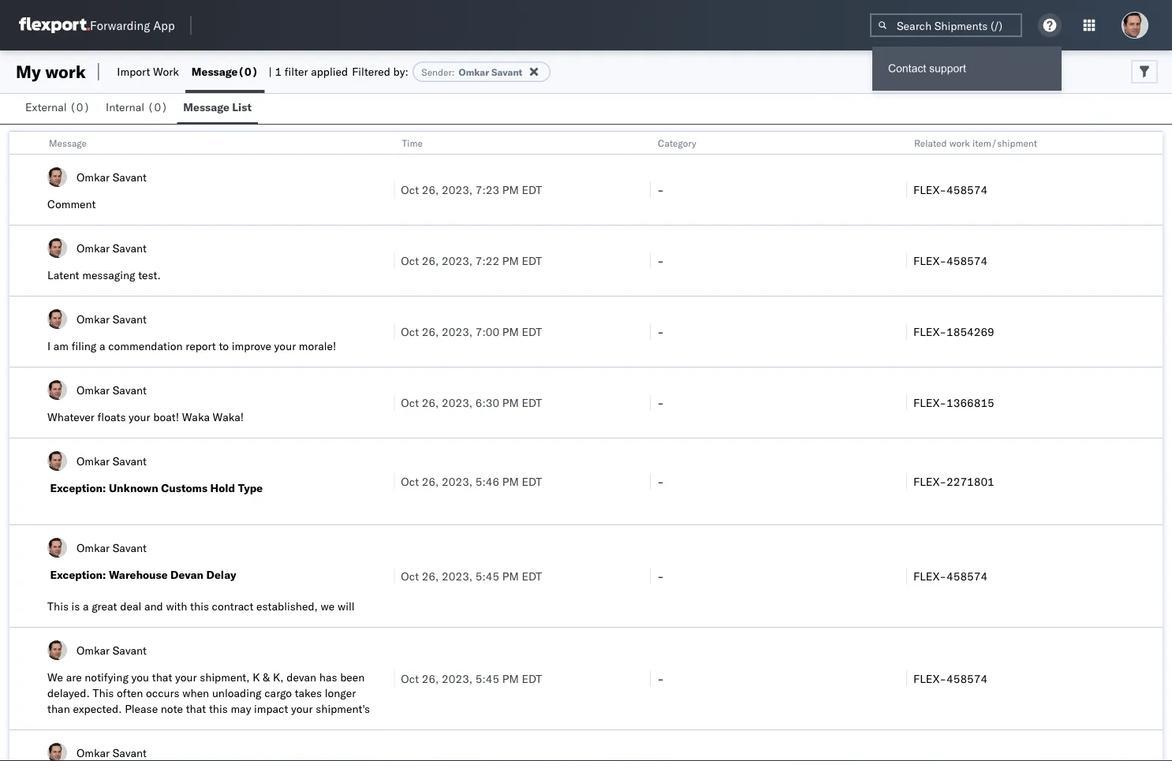 Task type: vqa. For each thing, say whether or not it's contained in the screenshot.
Exception: Unknown Customs Hold Type EXCEPTION:
yes



Task type: locate. For each thing, give the bounding box(es) containing it.
appreciate
[[161, 718, 214, 732]]

unknown
[[109, 481, 158, 495]]

0 vertical spatial message
[[192, 65, 238, 79]]

5:45
[[476, 569, 500, 583], [476, 672, 500, 686]]

been
[[340, 671, 365, 685]]

omkar
[[459, 66, 489, 78], [77, 170, 110, 184], [77, 241, 110, 255], [77, 312, 110, 326], [77, 383, 110, 397], [77, 454, 110, 468], [77, 541, 110, 555], [77, 644, 110, 657], [77, 746, 110, 760]]

message down external (0) button
[[49, 137, 87, 149]]

you
[[131, 671, 149, 685], [85, 734, 103, 748]]

flexport. image
[[19, 17, 90, 33]]

omkar down 'floats'
[[77, 454, 110, 468]]

4 26, from the top
[[422, 396, 439, 410]]

1 exception: from the top
[[50, 481, 106, 495]]

exception:
[[50, 481, 106, 495], [50, 568, 106, 582]]

longer
[[325, 687, 356, 700]]

work up "external (0)"
[[45, 61, 86, 82]]

0 horizontal spatial we
[[47, 671, 63, 685]]

deal
[[120, 600, 141, 614]]

(0) for internal (0)
[[147, 100, 168, 114]]

filing
[[72, 339, 97, 353]]

1 horizontal spatial work
[[950, 137, 971, 149]]

omkar savant up comment on the top left of page
[[77, 170, 147, 184]]

this inside this is a great deal and with this contract established, we will create a lucrative partnership.
[[47, 600, 69, 614]]

3 oct from the top
[[401, 325, 419, 339]]

latent messaging test.
[[47, 268, 161, 282]]

6 26, from the top
[[422, 569, 439, 583]]

omkar savant up "unknown"
[[77, 454, 147, 468]]

0 vertical spatial this
[[190, 600, 209, 614]]

flex- 2271801
[[914, 475, 995, 489]]

a right the "is"
[[83, 600, 89, 614]]

3 edt from the top
[[522, 325, 542, 339]]

savant for comment
[[113, 170, 147, 184]]

work
[[45, 61, 86, 82], [950, 137, 971, 149]]

improve
[[232, 339, 271, 353]]

1 horizontal spatial that
[[186, 702, 206, 716]]

1 vertical spatial message
[[183, 100, 230, 114]]

Search Shipments (/) text field
[[871, 13, 1023, 37]]

savant down internal (0) button
[[113, 170, 147, 184]]

1 pm from the top
[[503, 183, 519, 197]]

2 resize handle column header from the left
[[632, 132, 651, 762]]

am
[[53, 339, 69, 353]]

filtered
[[352, 65, 391, 79]]

external (0)
[[25, 100, 90, 114]]

contact support
[[889, 62, 967, 75]]

1 - from the top
[[658, 183, 664, 197]]

lucrative
[[90, 616, 133, 629]]

that
[[152, 671, 172, 685], [186, 702, 206, 716]]

2 5:45 from the top
[[476, 672, 500, 686]]

omkar for exception:
[[77, 454, 110, 468]]

omkar up 'floats'
[[77, 383, 110, 397]]

savant down "date."
[[113, 746, 147, 760]]

this
[[190, 600, 209, 614], [209, 702, 228, 716]]

message
[[192, 65, 238, 79], [183, 100, 230, 114], [49, 137, 87, 149]]

savant for we
[[113, 644, 147, 657]]

1 vertical spatial work
[[950, 137, 971, 149]]

7 oct from the top
[[401, 672, 419, 686]]

understanding
[[242, 718, 314, 732]]

savant up test.
[[113, 241, 147, 255]]

5 2023, from the top
[[442, 475, 473, 489]]

resize handle column header for related work item/shipment
[[1144, 132, 1163, 762]]

3 - from the top
[[658, 325, 664, 339]]

omkar savant inside omkar savant button
[[77, 746, 147, 760]]

omkar up filing
[[77, 312, 110, 326]]

0 horizontal spatial this
[[47, 600, 69, 614]]

26, for a
[[422, 325, 439, 339]]

edt
[[522, 183, 542, 197], [522, 254, 542, 268], [522, 325, 542, 339], [522, 396, 542, 410], [522, 475, 542, 489], [522, 569, 542, 583], [522, 672, 542, 686]]

5 oct from the top
[[401, 475, 419, 489]]

4 edt from the top
[[522, 396, 542, 410]]

import work
[[117, 65, 179, 79]]

and inside this is a great deal and with this contract established, we will create a lucrative partnership.
[[144, 600, 163, 614]]

4 resize handle column header from the left
[[1144, 132, 1163, 762]]

may
[[231, 702, 251, 716]]

this inside we are notifying you that your shipment, k & k, devan has been delayed. this often occurs when unloading cargo takes longer than expected. please note that this may impact your shipment's final delivery date. we appreciate your understanding and will update you
[[209, 702, 228, 716]]

2 26, from the top
[[422, 254, 439, 268]]

contact
[[889, 62, 927, 75]]

omkar savant up filing
[[77, 312, 147, 326]]

pm for boat!
[[503, 396, 519, 410]]

message for (0)
[[192, 65, 238, 79]]

savant down lucrative
[[113, 644, 147, 657]]

3 resize handle column header from the left
[[888, 132, 907, 762]]

2023, for hold
[[442, 475, 473, 489]]

0 vertical spatial exception:
[[50, 481, 106, 495]]

omkar up notifying
[[77, 644, 110, 657]]

commendation
[[108, 339, 183, 353]]

2 - from the top
[[658, 254, 664, 268]]

2 exception: from the top
[[50, 568, 106, 582]]

edt for latent messaging test.
[[522, 254, 542, 268]]

0 vertical spatial that
[[152, 671, 172, 685]]

work right "related"
[[950, 137, 971, 149]]

- for you
[[658, 672, 664, 686]]

1 horizontal spatial (0)
[[147, 100, 168, 114]]

1 vertical spatial this
[[209, 702, 228, 716]]

savant for exception:
[[113, 454, 147, 468]]

message left the list
[[183, 100, 230, 114]]

that up occurs
[[152, 671, 172, 685]]

a right filing
[[99, 339, 105, 353]]

flex- for latent messaging test.
[[914, 254, 947, 268]]

import work button
[[111, 51, 185, 93]]

1 vertical spatial we
[[143, 718, 159, 732]]

0 vertical spatial you
[[131, 671, 149, 685]]

oct 26, 2023, 7:00 pm edt
[[401, 325, 542, 339]]

1 vertical spatial 5:45
[[476, 672, 500, 686]]

omkar savant down "date."
[[77, 746, 147, 760]]

5 - from the top
[[658, 475, 664, 489]]

flex- 458574 for comment
[[914, 183, 988, 197]]

6 2023, from the top
[[442, 569, 473, 583]]

1 vertical spatial and
[[317, 718, 336, 732]]

8 omkar savant from the top
[[77, 746, 147, 760]]

exception: unknown customs hold type
[[50, 481, 263, 495]]

7:23
[[476, 183, 500, 197]]

forwarding app
[[90, 18, 175, 33]]

2 contact support button from the top
[[873, 53, 1062, 84]]

7 pm from the top
[[503, 672, 519, 686]]

0 vertical spatial work
[[45, 61, 86, 82]]

by:
[[393, 65, 409, 79]]

flex- 458574
[[914, 183, 988, 197], [914, 254, 988, 268], [914, 569, 988, 583], [914, 672, 988, 686]]

and down shipment's
[[317, 718, 336, 732]]

0 horizontal spatial work
[[45, 61, 86, 82]]

omkar savant up warehouse
[[77, 541, 147, 555]]

internal
[[106, 100, 145, 114]]

2 horizontal spatial (0)
[[238, 65, 258, 79]]

3 pm from the top
[[503, 325, 519, 339]]

26, for hold
[[422, 475, 439, 489]]

3 omkar savant from the top
[[77, 312, 147, 326]]

omkar savant for we
[[77, 644, 147, 657]]

2023, for boat!
[[442, 396, 473, 410]]

5 26, from the top
[[422, 475, 439, 489]]

2 pm from the top
[[503, 254, 519, 268]]

omkar savant up messaging
[[77, 241, 147, 255]]

and up partnership.
[[144, 600, 163, 614]]

flex-
[[914, 183, 947, 197], [914, 254, 947, 268], [914, 325, 947, 339], [914, 396, 947, 410], [914, 475, 947, 489], [914, 569, 947, 583], [914, 672, 947, 686]]

0 vertical spatial will
[[338, 600, 355, 614]]

1 2023, from the top
[[442, 183, 473, 197]]

1 oct 26, 2023, 5:45 pm edt from the top
[[401, 569, 542, 583]]

1 vertical spatial exception:
[[50, 568, 106, 582]]

2 2023, from the top
[[442, 254, 473, 268]]

2023, for you
[[442, 672, 473, 686]]

omkar up comment on the top left of page
[[77, 170, 110, 184]]

0 horizontal spatial that
[[152, 671, 172, 685]]

4 pm from the top
[[503, 396, 519, 410]]

1 vertical spatial this
[[93, 687, 114, 700]]

(0) inside internal (0) button
[[147, 100, 168, 114]]

1 458574 from the top
[[947, 183, 988, 197]]

savant inside button
[[113, 746, 147, 760]]

we left are
[[47, 671, 63, 685]]

omkar for i
[[77, 312, 110, 326]]

we down the please
[[143, 718, 159, 732]]

devan
[[171, 568, 204, 582]]

expected.
[[73, 702, 122, 716]]

| 1 filter applied filtered by:
[[269, 65, 409, 79]]

i am filing a commendation report to improve your morale!
[[47, 339, 337, 353]]

0 vertical spatial 5:45
[[476, 569, 500, 583]]

omkar savant button
[[9, 731, 1163, 762]]

2 flex- from the top
[[914, 254, 947, 268]]

and
[[144, 600, 163, 614], [317, 718, 336, 732]]

savant up "unknown"
[[113, 454, 147, 468]]

1 resize handle column header from the left
[[375, 132, 394, 762]]

this right the with
[[190, 600, 209, 614]]

exception: up the "is"
[[50, 568, 106, 582]]

2 oct from the top
[[401, 254, 419, 268]]

this is a great deal and with this contract established, we will create a lucrative partnership.
[[47, 600, 355, 629]]

6:30
[[476, 396, 500, 410]]

oct for hold
[[401, 475, 419, 489]]

this up create
[[47, 600, 69, 614]]

shipment's
[[316, 702, 370, 716]]

sender : omkar savant
[[422, 66, 523, 78]]

(0) left | on the top left of page
[[238, 65, 258, 79]]

omkar down delivery
[[77, 746, 110, 760]]

3 458574 from the top
[[947, 569, 988, 583]]

5 pm from the top
[[503, 475, 519, 489]]

7:22
[[476, 254, 500, 268]]

7 omkar savant from the top
[[77, 644, 147, 657]]

1 horizontal spatial you
[[131, 671, 149, 685]]

contact support button
[[873, 47, 1062, 91], [873, 53, 1062, 84]]

4 2023, from the top
[[442, 396, 473, 410]]

comment
[[47, 197, 96, 211]]

4 flex- 458574 from the top
[[914, 672, 988, 686]]

1
[[275, 65, 282, 79]]

7 - from the top
[[658, 672, 664, 686]]

3 2023, from the top
[[442, 325, 473, 339]]

2 oct 26, 2023, 5:45 pm edt from the top
[[401, 672, 542, 686]]

oct for boat!
[[401, 396, 419, 410]]

savant up warehouse
[[113, 541, 147, 555]]

this down notifying
[[93, 687, 114, 700]]

2 flex- 458574 from the top
[[914, 254, 988, 268]]

2 vertical spatial a
[[82, 616, 88, 629]]

that down when in the bottom left of the page
[[186, 702, 206, 716]]

0 vertical spatial and
[[144, 600, 163, 614]]

will down shipment's
[[339, 718, 356, 732]]

type
[[238, 481, 263, 495]]

7 edt from the top
[[522, 672, 542, 686]]

5 flex- from the top
[[914, 475, 947, 489]]

oct for you
[[401, 672, 419, 686]]

will right we
[[338, 600, 355, 614]]

1 horizontal spatial we
[[143, 718, 159, 732]]

you down delivery
[[85, 734, 103, 748]]

1 horizontal spatial and
[[317, 718, 336, 732]]

edt for a
[[522, 325, 542, 339]]

1 flex- 458574 from the top
[[914, 183, 988, 197]]

established,
[[257, 600, 318, 614]]

0 horizontal spatial and
[[144, 600, 163, 614]]

7 26, from the top
[[422, 672, 439, 686]]

savant up whatever floats your boat! waka waka!
[[113, 383, 147, 397]]

please
[[125, 702, 158, 716]]

1 horizontal spatial this
[[93, 687, 114, 700]]

cargo
[[265, 687, 292, 700]]

omkar savant for exception:
[[77, 454, 147, 468]]

3 flex- 458574 from the top
[[914, 569, 988, 583]]

1 vertical spatial you
[[85, 734, 103, 748]]

0 horizontal spatial (0)
[[70, 100, 90, 114]]

:
[[452, 66, 455, 78]]

will inside we are notifying you that your shipment, k & k, devan has been delayed. this often occurs when unloading cargo takes longer than expected. please note that this may impact your shipment's final delivery date. we appreciate your understanding and will update you
[[339, 718, 356, 732]]

takes
[[295, 687, 322, 700]]

4 - from the top
[[658, 396, 664, 410]]

5 omkar savant from the top
[[77, 454, 147, 468]]

impact
[[254, 702, 288, 716]]

7 2023, from the top
[[442, 672, 473, 686]]

this left may
[[209, 702, 228, 716]]

1 vertical spatial will
[[339, 718, 356, 732]]

boat!
[[153, 410, 179, 424]]

4 458574 from the top
[[947, 672, 988, 686]]

6 edt from the top
[[522, 569, 542, 583]]

4 omkar savant from the top
[[77, 383, 147, 397]]

(0) right 'external'
[[70, 100, 90, 114]]

omkar for latent
[[77, 241, 110, 255]]

458574
[[947, 183, 988, 197], [947, 254, 988, 268], [947, 569, 988, 583], [947, 672, 988, 686]]

0 vertical spatial oct 26, 2023, 5:45 pm edt
[[401, 569, 542, 583]]

5 edt from the top
[[522, 475, 542, 489]]

1 oct from the top
[[401, 183, 419, 197]]

omkar savant up 'floats'
[[77, 383, 147, 397]]

1 vertical spatial that
[[186, 702, 206, 716]]

6 pm from the top
[[503, 569, 519, 583]]

message inside button
[[183, 100, 230, 114]]

will
[[338, 600, 355, 614], [339, 718, 356, 732]]

a right create
[[82, 616, 88, 629]]

3 flex- from the top
[[914, 325, 947, 339]]

sender
[[422, 66, 452, 78]]

0 vertical spatial this
[[47, 600, 69, 614]]

6 flex- from the top
[[914, 569, 947, 583]]

oct 26, 2023, 6:30 pm edt
[[401, 396, 542, 410]]

omkar savant for i
[[77, 312, 147, 326]]

omkar up the latent messaging test.
[[77, 241, 110, 255]]

resize handle column header for category
[[888, 132, 907, 762]]

flex- 1854269
[[914, 325, 995, 339]]

1 vertical spatial oct 26, 2023, 5:45 pm edt
[[401, 672, 542, 686]]

(0) inside external (0) button
[[70, 100, 90, 114]]

4 flex- from the top
[[914, 396, 947, 410]]

7 flex- from the top
[[914, 672, 947, 686]]

you up often
[[131, 671, 149, 685]]

1 omkar savant from the top
[[77, 170, 147, 184]]

savant up commendation
[[113, 312, 147, 326]]

exception: left "unknown"
[[50, 481, 106, 495]]

2023, for a
[[442, 325, 473, 339]]

this
[[47, 600, 69, 614], [93, 687, 114, 700]]

2 edt from the top
[[522, 254, 542, 268]]

update
[[47, 734, 82, 748]]

3 26, from the top
[[422, 325, 439, 339]]

2 458574 from the top
[[947, 254, 988, 268]]

pm for a
[[503, 325, 519, 339]]

waka!
[[213, 410, 244, 424]]

(0) right internal
[[147, 100, 168, 114]]

flex- for you
[[914, 672, 947, 686]]

oct 26, 2023, 7:23 pm edt
[[401, 183, 542, 197]]

omkar savant up notifying
[[77, 644, 147, 657]]

resize handle column header
[[375, 132, 394, 762], [632, 132, 651, 762], [888, 132, 907, 762], [1144, 132, 1163, 762]]

note
[[161, 702, 183, 716]]

2 omkar savant from the top
[[77, 241, 147, 255]]

message up message list
[[192, 65, 238, 79]]

forwarding
[[90, 18, 150, 33]]

4 oct from the top
[[401, 396, 419, 410]]



Task type: describe. For each thing, give the bounding box(es) containing it.
internal (0)
[[106, 100, 168, 114]]

omkar savant for comment
[[77, 170, 147, 184]]

savant right : on the left top of page
[[492, 66, 523, 78]]

oct for a
[[401, 325, 419, 339]]

resize handle column header for time
[[632, 132, 651, 762]]

oct 26, 2023, 5:46 pm edt
[[401, 475, 542, 489]]

your left morale!
[[274, 339, 296, 353]]

26, for latent messaging test.
[[422, 254, 439, 268]]

message (0)
[[192, 65, 258, 79]]

pm for latent messaging test.
[[503, 254, 519, 268]]

warehouse
[[109, 568, 168, 582]]

test.
[[138, 268, 161, 282]]

6 omkar savant from the top
[[77, 541, 147, 555]]

related work item/shipment
[[915, 137, 1038, 149]]

work for my
[[45, 61, 86, 82]]

and inside we are notifying you that your shipment, k & k, devan has been delayed. this often occurs when unloading cargo takes longer than expected. please note that this may impact your shipment's final delivery date. we appreciate your understanding and will update you
[[317, 718, 336, 732]]

time
[[402, 137, 423, 149]]

this inside this is a great deal and with this contract established, we will create a lucrative partnership.
[[190, 600, 209, 614]]

oct for latent messaging test.
[[401, 254, 419, 268]]

0 vertical spatial we
[[47, 671, 63, 685]]

savant for whatever
[[113, 383, 147, 397]]

are
[[66, 671, 82, 685]]

omkar right : on the left top of page
[[459, 66, 489, 78]]

omkar up warehouse
[[77, 541, 110, 555]]

1854269
[[947, 325, 995, 339]]

edt for boat!
[[522, 396, 542, 410]]

|
[[269, 65, 272, 79]]

savant for latent
[[113, 241, 147, 255]]

we are notifying you that your shipment, k & k, devan has been delayed. this often occurs when unloading cargo takes longer than expected. please note that this may impact your shipment's final delivery date. we appreciate your understanding and will update you
[[47, 671, 370, 748]]

- for hold
[[658, 475, 664, 489]]

delayed.
[[47, 687, 90, 700]]

great
[[92, 600, 117, 614]]

exception: warehouse devan delay
[[50, 568, 236, 582]]

app
[[153, 18, 175, 33]]

1 26, from the top
[[422, 183, 439, 197]]

related
[[915, 137, 948, 149]]

edt for hold
[[522, 475, 542, 489]]

458574 for we
[[947, 672, 988, 686]]

latent
[[47, 268, 79, 282]]

savant for i
[[113, 312, 147, 326]]

whatever
[[47, 410, 95, 424]]

oct 26, 2023, 7:22 pm edt
[[401, 254, 542, 268]]

flex- for boat!
[[914, 396, 947, 410]]

6 - from the top
[[658, 569, 664, 583]]

delay
[[206, 568, 236, 582]]

contract
[[212, 600, 254, 614]]

- for boat!
[[658, 396, 664, 410]]

applied
[[311, 65, 348, 79]]

when
[[182, 687, 209, 700]]

flex- for a
[[914, 325, 947, 339]]

will inside this is a great deal and with this contract established, we will create a lucrative partnership.
[[338, 600, 355, 614]]

work for related
[[950, 137, 971, 149]]

5:46
[[476, 475, 500, 489]]

your up when in the bottom left of the page
[[175, 671, 197, 685]]

26, for you
[[422, 672, 439, 686]]

flex- 458574 for we
[[914, 672, 988, 686]]

k,
[[273, 671, 284, 685]]

hold
[[210, 481, 235, 495]]

2 vertical spatial message
[[49, 137, 87, 149]]

final
[[47, 718, 70, 732]]

omkar savant for latent
[[77, 241, 147, 255]]

omkar savant for whatever
[[77, 383, 147, 397]]

458574 for latent
[[947, 254, 988, 268]]

1366815
[[947, 396, 995, 410]]

your down may
[[217, 718, 239, 732]]

omkar for we
[[77, 644, 110, 657]]

2023, for latent messaging test.
[[442, 254, 473, 268]]

your left the boat!
[[129, 410, 150, 424]]

delivery
[[72, 718, 111, 732]]

resize handle column header for message
[[375, 132, 394, 762]]

1 flex- from the top
[[914, 183, 947, 197]]

this inside we are notifying you that your shipment, k & k, devan has been delayed. this often occurs when unloading cargo takes longer than expected. please note that this may impact your shipment's final delivery date. we appreciate your understanding and will update you
[[93, 687, 114, 700]]

unloading
[[212, 687, 262, 700]]

support
[[930, 62, 967, 75]]

(0) for external (0)
[[70, 100, 90, 114]]

my work
[[16, 61, 86, 82]]

morale!
[[299, 339, 337, 353]]

often
[[117, 687, 143, 700]]

i
[[47, 339, 51, 353]]

0 horizontal spatial you
[[85, 734, 103, 748]]

6 oct from the top
[[401, 569, 419, 583]]

flex- 458574 for latent
[[914, 254, 988, 268]]

waka
[[182, 410, 210, 424]]

1 edt from the top
[[522, 183, 542, 197]]

occurs
[[146, 687, 180, 700]]

7:00
[[476, 325, 500, 339]]

1 5:45 from the top
[[476, 569, 500, 583]]

create
[[47, 616, 79, 629]]

omkar inside button
[[77, 746, 110, 760]]

devan
[[287, 671, 317, 685]]

0 vertical spatial a
[[99, 339, 105, 353]]

1 contact support button from the top
[[873, 47, 1062, 91]]

than
[[47, 702, 70, 716]]

external (0) button
[[19, 93, 100, 124]]

exception: for exception: warehouse devan delay
[[50, 568, 106, 582]]

pm for you
[[503, 672, 519, 686]]

is
[[71, 600, 80, 614]]

import
[[117, 65, 150, 79]]

458574 for comment
[[947, 183, 988, 197]]

edt for you
[[522, 672, 542, 686]]

filter
[[285, 65, 308, 79]]

omkar for comment
[[77, 170, 110, 184]]

we
[[321, 600, 335, 614]]

your down takes
[[291, 702, 313, 716]]

message for list
[[183, 100, 230, 114]]

exception: for exception: unknown customs hold type
[[50, 481, 106, 495]]

flex- for hold
[[914, 475, 947, 489]]

item/shipment
[[973, 137, 1038, 149]]

26, for boat!
[[422, 396, 439, 410]]

with
[[166, 600, 187, 614]]

omkar for whatever
[[77, 383, 110, 397]]

&
[[263, 671, 270, 685]]

1 vertical spatial a
[[83, 600, 89, 614]]

- for latent messaging test.
[[658, 254, 664, 268]]

internal (0) button
[[100, 93, 177, 124]]

whatever floats your boat! waka waka!
[[47, 410, 244, 424]]

customs
[[161, 481, 208, 495]]

message list button
[[177, 93, 258, 124]]

my
[[16, 61, 41, 82]]

notifying
[[85, 671, 129, 685]]

pm for hold
[[503, 475, 519, 489]]

(0) for message (0)
[[238, 65, 258, 79]]

category
[[658, 137, 697, 149]]

- for a
[[658, 325, 664, 339]]

has
[[319, 671, 337, 685]]

report
[[186, 339, 216, 353]]

floats
[[97, 410, 126, 424]]

date.
[[114, 718, 140, 732]]

shipment,
[[200, 671, 250, 685]]

external
[[25, 100, 67, 114]]



